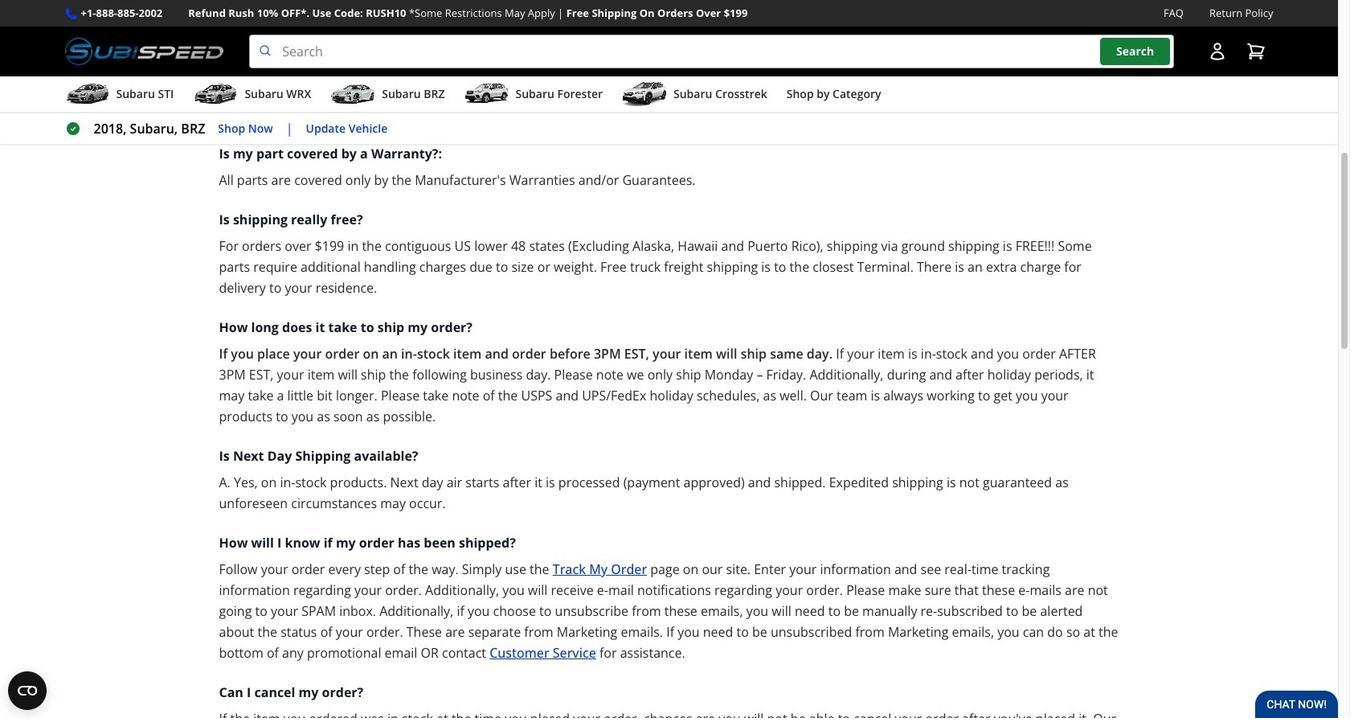 Task type: describe. For each thing, give the bounding box(es) containing it.
a subaru sti thumbnail image image
[[65, 82, 110, 106]]

a subaru crosstrek thumbnail image image
[[622, 82, 667, 106]]

a subaru brz thumbnail image image
[[331, 82, 376, 106]]

a subaru forester thumbnail image image
[[464, 82, 509, 106]]

subispeed logo image
[[65, 35, 224, 68]]



Task type: locate. For each thing, give the bounding box(es) containing it.
open widget image
[[8, 671, 47, 710]]

a subaru wrx thumbnail image image
[[193, 82, 238, 106]]

search input field
[[249, 35, 1174, 68]]



Task type: vqa. For each thing, say whether or not it's contained in the screenshot.
"WRX/STI ENGINE BAY" image on the right of the page
no



